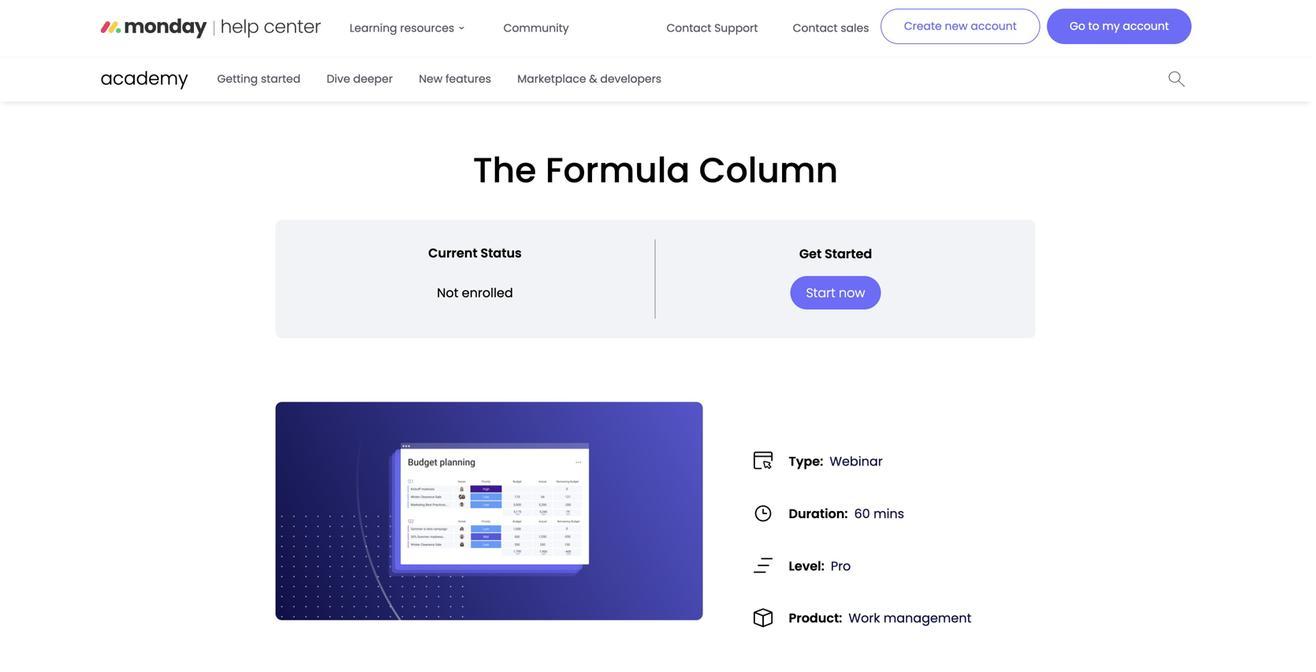Task type: locate. For each thing, give the bounding box(es) containing it.
now
[[839, 284, 865, 302]]

2 contact from the left
[[793, 21, 838, 36]]

account right my
[[1123, 19, 1169, 34]]

pro
[[831, 558, 851, 575]]

not enrolled
[[437, 284, 513, 302]]

start now link
[[791, 276, 881, 310]]

monday.com logo image
[[101, 12, 321, 44]]

1 horizontal spatial contact
[[793, 21, 838, 36]]

marketplace & developers
[[517, 71, 662, 87]]

go to my account
[[1070, 19, 1169, 34]]

type: webinar
[[789, 453, 883, 471]]

academy link
[[101, 65, 188, 94]]

create
[[904, 19, 942, 34]]

new
[[419, 71, 443, 87]]

not
[[437, 284, 459, 302]]

academy
[[101, 66, 188, 91]]

1 contact from the left
[[667, 21, 712, 36]]

duration: 60 mins
[[789, 505, 904, 523]]

learning resources link
[[340, 13, 478, 44]]

account
[[971, 19, 1017, 34], [1123, 19, 1169, 34]]

start now
[[806, 284, 865, 302]]

work
[[849, 610, 880, 628]]

contact
[[667, 21, 712, 36], [793, 21, 838, 36]]

contact left support
[[667, 21, 712, 36]]

0 horizontal spatial account
[[971, 19, 1017, 34]]

marketplace
[[517, 71, 586, 87]]

dive deeper link
[[317, 65, 402, 93]]

marketplace & developers link
[[508, 65, 671, 93]]

management
[[884, 610, 972, 628]]

account right new
[[971, 19, 1017, 34]]

sales
[[841, 21, 869, 36]]

features
[[446, 71, 491, 87]]

contact left sales
[[793, 21, 838, 36]]

go to my account link
[[1047, 9, 1192, 44]]

contact sales
[[793, 21, 869, 36]]

current
[[428, 244, 478, 262]]

0 horizontal spatial contact
[[667, 21, 712, 36]]

learning
[[350, 21, 397, 36]]

product:
[[789, 610, 842, 628]]

1 horizontal spatial account
[[1123, 19, 1169, 34]]

support
[[714, 21, 758, 36]]

1 account from the left
[[971, 19, 1017, 34]]



Task type: vqa. For each thing, say whether or not it's contained in the screenshot.


Task type: describe. For each thing, give the bounding box(es) containing it.
level:
[[789, 558, 825, 575]]

getting started link
[[208, 65, 310, 93]]

to
[[1089, 19, 1100, 34]]

type:
[[789, 453, 824, 471]]

mins
[[874, 505, 904, 523]]

started
[[261, 71, 301, 87]]

&
[[589, 71, 597, 87]]

developers
[[600, 71, 662, 87]]

duration:
[[789, 505, 848, 523]]

search logo image
[[1169, 71, 1186, 87]]

the formula column
[[473, 146, 838, 195]]

dive
[[327, 71, 350, 87]]

level: pro
[[789, 558, 851, 575]]

column
[[699, 146, 838, 195]]

getting started
[[217, 71, 301, 87]]

current status
[[428, 244, 522, 262]]

create new account
[[904, 19, 1017, 34]]

getting
[[217, 71, 258, 87]]

60
[[854, 505, 870, 523]]

new
[[945, 19, 968, 34]]

get started
[[799, 245, 872, 263]]

new features
[[419, 71, 491, 87]]

dive deeper
[[327, 71, 393, 87]]

new features link
[[410, 65, 501, 93]]

learning resources
[[350, 21, 454, 36]]

started
[[825, 245, 872, 263]]

contact for contact support
[[667, 21, 712, 36]]

resources
[[400, 21, 454, 36]]

2 account from the left
[[1123, 19, 1169, 34]]

contact support
[[667, 21, 758, 36]]

formula
[[546, 146, 690, 195]]

create new account link
[[881, 9, 1040, 44]]

contact support link
[[657, 13, 768, 44]]

contact for contact sales
[[793, 21, 838, 36]]

webinar
[[830, 453, 883, 471]]

the
[[473, 146, 537, 195]]

community
[[504, 21, 569, 36]]

start
[[806, 284, 836, 302]]

deeper
[[353, 71, 393, 87]]

status
[[481, 244, 522, 262]]

go
[[1070, 19, 1086, 34]]

product: work management
[[789, 610, 972, 628]]

enrolled
[[462, 284, 513, 302]]

my
[[1103, 19, 1120, 34]]

community link
[[494, 13, 578, 44]]

contact sales link
[[784, 13, 879, 44]]

get
[[799, 245, 822, 263]]



